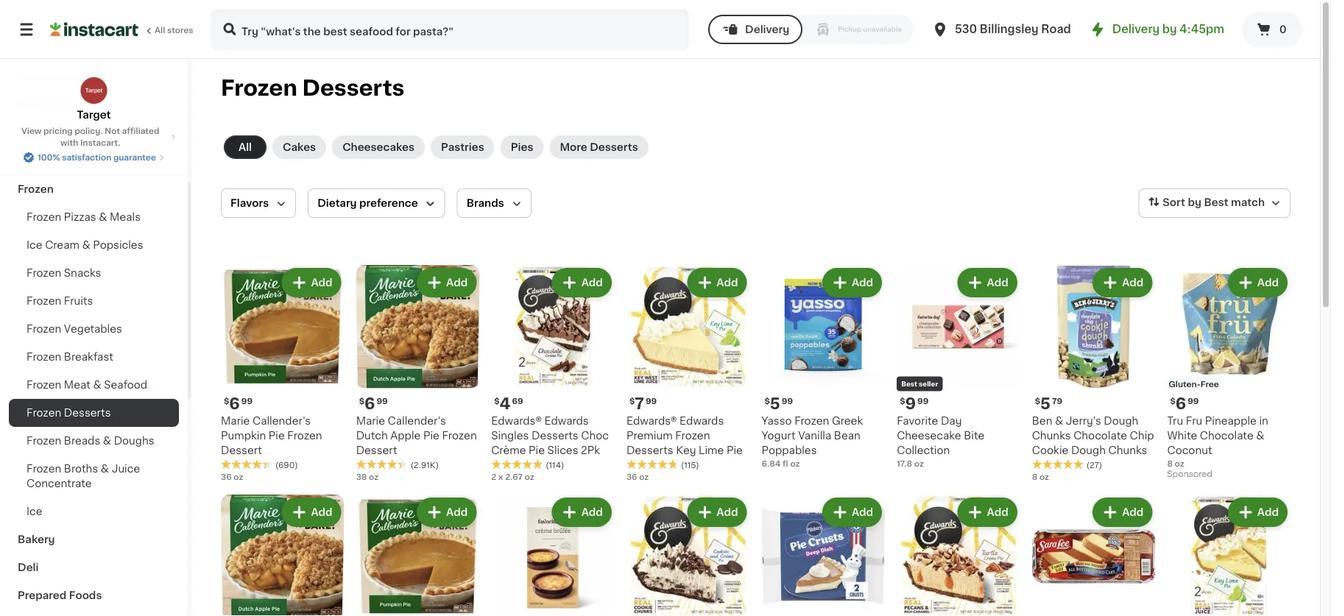 Task type: describe. For each thing, give the bounding box(es) containing it.
36 for 7
[[627, 473, 637, 481]]

all for all
[[239, 142, 252, 152]]

$ for marie callender's dutch apple pie frozen dessert
[[359, 397, 365, 405]]

chocolate for jerry's
[[1074, 431, 1128, 441]]

(114)
[[546, 462, 564, 470]]

callender's for apple
[[388, 416, 446, 426]]

frozen vegetables
[[27, 324, 122, 334]]

product group containing 7
[[627, 265, 750, 483]]

frozen breakfast
[[27, 352, 113, 362]]

oz inside the 'yasso frozen greek yogurt vanilla bean poppables 6.84 fl oz'
[[791, 460, 800, 468]]

3 $ 6 99 from the left
[[1171, 396, 1199, 412]]

view pricing policy. not affiliated with instacart. link
[[12, 125, 176, 149]]

ben & jerry's dough chunks chocolate chip cookie dough chunks
[[1032, 416, 1155, 456]]

seller
[[919, 381, 939, 387]]

edwards® edwards premium frozen desserts key lime pie
[[627, 416, 743, 456]]

all for all stores
[[155, 26, 165, 34]]

frozen down "frozen breakfast"
[[27, 380, 61, 390]]

$ 6 99 for marie callender's pumpkin pie frozen dessert
[[224, 396, 253, 412]]

doughs
[[114, 436, 154, 446]]

key
[[676, 445, 696, 456]]

callender's for pie
[[253, 416, 311, 426]]

pie inside edwards® edwards singles desserts choc crème pie slices 2pk
[[529, 445, 545, 456]]

marie callender's pumpkin pie frozen dessert
[[221, 416, 322, 456]]

more desserts link
[[550, 136, 649, 159]]

frozen inside the 'yasso frozen greek yogurt vanilla bean poppables 6.84 fl oz'
[[795, 416, 830, 426]]

frozen up all link
[[221, 78, 297, 99]]

frozen breads & doughs link
[[9, 427, 179, 455]]

bakery
[[18, 535, 55, 545]]

frozen meat & seafood link
[[9, 371, 179, 399]]

100% satisfaction guarantee
[[38, 154, 156, 162]]

1 vertical spatial frozen desserts
[[27, 408, 111, 418]]

chip
[[1130, 431, 1155, 441]]

desserts inside the more desserts link
[[590, 142, 638, 152]]

gluten-free
[[1169, 380, 1220, 388]]

best match
[[1204, 198, 1265, 208]]

fl
[[783, 460, 789, 468]]

yasso frozen greek yogurt vanilla bean poppables 6.84 fl oz
[[762, 416, 863, 468]]

frozen broths & juice concentrate
[[27, 464, 140, 489]]

1 horizontal spatial chunks
[[1109, 445, 1148, 456]]

5 for yasso frozen greek yogurt vanilla bean poppables
[[770, 396, 781, 412]]

$ for yasso frozen greek yogurt vanilla bean poppables
[[765, 397, 770, 405]]

all link
[[224, 136, 267, 159]]

0
[[1280, 24, 1287, 35]]

frozen inside "link"
[[27, 352, 61, 362]]

view
[[21, 127, 41, 135]]

target
[[77, 110, 111, 120]]

delivery for delivery by 4:45pm
[[1113, 24, 1160, 35]]

brands
[[467, 198, 504, 208]]

frozen vegetables link
[[9, 315, 179, 343]]

oz down premium at bottom
[[639, 473, 649, 481]]

530
[[955, 24, 977, 35]]

greek
[[832, 416, 863, 426]]

fru
[[1186, 416, 1203, 426]]

oz down cookie
[[1040, 473, 1050, 481]]

poppables
[[762, 445, 817, 456]]

pizzas
[[64, 212, 96, 222]]

& up the frozen desserts link
[[93, 380, 101, 390]]

79
[[1052, 397, 1063, 405]]

2pk
[[581, 445, 600, 456]]

2 x 2.67 oz
[[491, 473, 534, 481]]

foods
[[69, 591, 102, 601]]

38 oz
[[356, 473, 379, 481]]

ice cream & popsicles
[[27, 240, 143, 250]]

snacks & candy link
[[9, 147, 179, 175]]

bean
[[834, 431, 861, 441]]

desserts inside edwards® edwards premium frozen desserts key lime pie
[[627, 445, 674, 456]]

edwards® for 4
[[491, 416, 542, 426]]

yasso
[[762, 416, 792, 426]]

frozen snacks
[[27, 268, 101, 278]]

by for delivery
[[1163, 24, 1177, 35]]

free
[[1201, 380, 1220, 388]]

edwards® for 7
[[627, 416, 677, 426]]

delivery button
[[709, 15, 803, 44]]

candy
[[70, 156, 105, 166]]

36 oz for 7
[[627, 473, 649, 481]]

frozen inside edwards® edwards premium frozen desserts key lime pie
[[676, 431, 710, 441]]

beverages link
[[9, 91, 179, 119]]

38
[[356, 473, 367, 481]]

bite
[[964, 431, 985, 441]]

6.84
[[762, 460, 781, 468]]

road
[[1042, 24, 1071, 35]]

breads
[[64, 436, 100, 446]]

frozen left the breads
[[27, 436, 61, 446]]

target logo image
[[80, 77, 108, 105]]

1 vertical spatial seafood
[[104, 380, 147, 390]]

& right view
[[47, 128, 56, 138]]

(2.91k)
[[411, 462, 439, 470]]

99 for tru fru pineapple in white chocolate & coconut
[[1188, 397, 1199, 405]]

desserts up cheesecakes link
[[302, 78, 405, 99]]

marie callender's dutch apple pie frozen dessert
[[356, 416, 477, 456]]

day
[[941, 416, 962, 426]]

produce link
[[9, 35, 179, 63]]

$ 6 99 for marie callender's dutch apple pie frozen dessert
[[359, 396, 388, 412]]

36 for 6
[[221, 473, 232, 481]]

delivery for delivery
[[745, 24, 790, 35]]

& inside ben & jerry's dough chunks chocolate chip cookie dough chunks
[[1055, 416, 1064, 426]]

cheesecake
[[897, 431, 962, 441]]

dairy & eggs
[[18, 72, 86, 82]]

cakes link
[[273, 136, 326, 159]]

dessert inside marie callender's pumpkin pie frozen dessert
[[221, 445, 262, 456]]

& right the breads
[[103, 436, 111, 446]]

$ for marie callender's pumpkin pie frozen dessert
[[224, 397, 229, 405]]

white
[[1168, 431, 1198, 441]]

marie for marie callender's dutch apple pie frozen dessert
[[356, 416, 385, 426]]

9
[[905, 396, 916, 412]]

99 for yasso frozen greek yogurt vanilla bean poppables
[[782, 397, 793, 405]]

4:45pm
[[1180, 24, 1225, 35]]

frozen down frozen fruits
[[27, 324, 61, 334]]

0 horizontal spatial 8
[[1032, 473, 1038, 481]]

view pricing policy. not affiliated with instacart.
[[21, 127, 159, 147]]

delivery by 4:45pm
[[1113, 24, 1225, 35]]

$ 5 79
[[1035, 396, 1063, 412]]

brands button
[[457, 189, 532, 218]]

frozen desserts link
[[9, 399, 179, 427]]

$ for tru fru pineapple in white chocolate & coconut
[[1171, 397, 1176, 405]]

best seller
[[902, 381, 939, 387]]

36 oz for 6
[[221, 473, 243, 481]]

99 for marie callender's pumpkin pie frozen dessert
[[241, 397, 253, 405]]

frozen broths & juice concentrate link
[[9, 455, 179, 498]]

frozen up frozen fruits
[[27, 268, 61, 278]]

edwards for 4
[[545, 416, 589, 426]]

& left "eggs"
[[49, 72, 57, 82]]

pastries link
[[431, 136, 495, 159]]

marie for marie callender's pumpkin pie frozen dessert
[[221, 416, 250, 426]]

jerry's
[[1066, 416, 1102, 426]]

with
[[60, 139, 78, 147]]

frozen meat & seafood
[[27, 380, 147, 390]]

Search field
[[212, 10, 688, 49]]

17.8
[[897, 460, 913, 468]]

99 for edwards® edwards premium frozen desserts key lime pie
[[646, 397, 657, 405]]

prepared foods link
[[9, 582, 179, 610]]

dietary preference
[[318, 198, 418, 208]]

oz inside favorite day cheesecake bite collection 17.8 oz
[[915, 460, 924, 468]]

edwards® edwards singles desserts choc crème pie slices 2pk
[[491, 416, 609, 456]]

favorite
[[897, 416, 939, 426]]

0 vertical spatial seafood
[[59, 128, 103, 138]]

dessert inside marie callender's dutch apple pie frozen dessert
[[356, 445, 397, 456]]

100%
[[38, 154, 60, 162]]

service type group
[[709, 15, 914, 44]]

oz right 38
[[369, 473, 379, 481]]

pie inside edwards® edwards premium frozen desserts key lime pie
[[727, 445, 743, 456]]



Task type: locate. For each thing, give the bounding box(es) containing it.
36 oz down pumpkin
[[221, 473, 243, 481]]

meat & seafood link
[[9, 119, 179, 147]]

0 horizontal spatial snacks
[[18, 156, 56, 166]]

99 up yasso
[[782, 397, 793, 405]]

0 horizontal spatial $ 6 99
[[224, 396, 253, 412]]

(27)
[[1087, 462, 1103, 470]]

desserts right more
[[590, 142, 638, 152]]

frozen desserts up 'cakes'
[[221, 78, 405, 99]]

6 up tru
[[1176, 396, 1187, 412]]

8 inside tru fru pineapple in white chocolate & coconut 8 oz
[[1168, 460, 1173, 468]]

99 up dutch
[[377, 397, 388, 405]]

2 chocolate from the left
[[1200, 431, 1254, 441]]

juice
[[112, 464, 140, 474]]

oz down collection
[[915, 460, 924, 468]]

1 ice from the top
[[27, 240, 42, 250]]

1 5 from the left
[[770, 396, 781, 412]]

edwards® up singles
[[491, 416, 542, 426]]

0 horizontal spatial callender's
[[253, 416, 311, 426]]

$ up premium at bottom
[[630, 397, 635, 405]]

product group containing 9
[[897, 265, 1021, 470]]

popsicles
[[93, 240, 143, 250]]

1 vertical spatial dough
[[1072, 445, 1106, 456]]

2 5 from the left
[[1041, 396, 1051, 412]]

8 down cookie
[[1032, 473, 1038, 481]]

dietary
[[318, 198, 357, 208]]

99 for marie callender's dutch apple pie frozen dessert
[[377, 397, 388, 405]]

530 billingsley road button
[[932, 9, 1071, 50]]

edwards® inside edwards® edwards premium frozen desserts key lime pie
[[627, 416, 677, 426]]

stores
[[167, 26, 193, 34]]

1 horizontal spatial 36
[[627, 473, 637, 481]]

2 99 from the left
[[377, 397, 388, 405]]

edwards inside edwards® edwards singles desserts choc crème pie slices 2pk
[[545, 416, 589, 426]]

seafood up with at the left top of the page
[[59, 128, 103, 138]]

prepared
[[18, 591, 67, 601]]

& right cream
[[82, 240, 90, 250]]

0 horizontal spatial seafood
[[59, 128, 103, 138]]

& left juice on the bottom left of page
[[101, 464, 109, 474]]

1 99 from the left
[[241, 397, 253, 405]]

$ inside $ 9 99
[[900, 397, 905, 405]]

collection
[[897, 445, 950, 456]]

0 vertical spatial dough
[[1104, 416, 1139, 426]]

frozen up (690)
[[287, 431, 322, 441]]

1 edwards from the left
[[545, 416, 589, 426]]

0 vertical spatial by
[[1163, 24, 1177, 35]]

frozen pizzas & meals
[[27, 212, 141, 222]]

$ inside $ 5 79
[[1035, 397, 1041, 405]]

vegetables
[[64, 324, 122, 334]]

0 vertical spatial meat
[[18, 128, 45, 138]]

1 horizontal spatial frozen desserts
[[221, 78, 405, 99]]

0 horizontal spatial meat
[[18, 128, 45, 138]]

4 $ from the left
[[630, 397, 635, 405]]

0 horizontal spatial dessert
[[221, 445, 262, 456]]

& left meals
[[99, 212, 107, 222]]

1 horizontal spatial best
[[1204, 198, 1229, 208]]

edwards® inside edwards® edwards singles desserts choc crème pie slices 2pk
[[491, 416, 542, 426]]

dessert down dutch
[[356, 445, 397, 456]]

1 edwards® from the left
[[491, 416, 542, 426]]

meat down "frozen breakfast"
[[64, 380, 90, 390]]

2 36 oz from the left
[[627, 473, 649, 481]]

callender's up apple
[[388, 416, 446, 426]]

$ for edwards® edwards premium frozen desserts key lime pie
[[630, 397, 635, 405]]

dessert down pumpkin
[[221, 445, 262, 456]]

3 6 from the left
[[1176, 396, 1187, 412]]

0 horizontal spatial 6
[[229, 396, 240, 412]]

best for best seller
[[902, 381, 918, 387]]

$ inside the $ 7 99
[[630, 397, 635, 405]]

by
[[1163, 24, 1177, 35], [1188, 198, 1202, 208]]

36 down premium at bottom
[[627, 473, 637, 481]]

cheesecakes
[[343, 142, 415, 152]]

$ inside $ 5 99
[[765, 397, 770, 405]]

frozen down frozen snacks
[[27, 296, 61, 306]]

pies link
[[501, 136, 544, 159]]

frozen
[[221, 78, 297, 99], [18, 184, 54, 194], [27, 212, 61, 222], [27, 268, 61, 278], [27, 296, 61, 306], [27, 324, 61, 334], [27, 352, 61, 362], [27, 380, 61, 390], [27, 408, 61, 418], [795, 416, 830, 426], [287, 431, 322, 441], [442, 431, 477, 441], [676, 431, 710, 441], [27, 436, 61, 446], [27, 464, 61, 474]]

1 vertical spatial by
[[1188, 198, 1202, 208]]

3 $ from the left
[[494, 397, 500, 405]]

frozen inside marie callender's dutch apple pie frozen dessert
[[442, 431, 477, 441]]

0 horizontal spatial chunks
[[1032, 431, 1071, 441]]

singles
[[491, 431, 529, 441]]

1 vertical spatial all
[[239, 142, 252, 152]]

& inside "frozen broths & juice concentrate"
[[101, 464, 109, 474]]

chocolate for pineapple
[[1200, 431, 1254, 441]]

0 vertical spatial 8
[[1168, 460, 1173, 468]]

oz
[[791, 460, 800, 468], [915, 460, 924, 468], [1175, 460, 1185, 468], [234, 473, 243, 481], [369, 473, 379, 481], [525, 473, 534, 481], [639, 473, 649, 481], [1040, 473, 1050, 481]]

6 for marie callender's dutch apple pie frozen dessert
[[365, 396, 375, 412]]

(690)
[[275, 462, 298, 470]]

& right ben
[[1055, 416, 1064, 426]]

pumpkin
[[221, 431, 266, 441]]

oz right fl
[[791, 460, 800, 468]]

ice link
[[9, 498, 179, 526]]

1 horizontal spatial marie
[[356, 416, 385, 426]]

meat inside meat & seafood link
[[18, 128, 45, 138]]

$ left 79
[[1035, 397, 1041, 405]]

billingsley
[[980, 24, 1039, 35]]

8 up the sponsored badge image
[[1168, 460, 1173, 468]]

1 horizontal spatial edwards®
[[627, 416, 677, 426]]

2 $ 6 99 from the left
[[359, 396, 388, 412]]

1 callender's from the left
[[253, 416, 311, 426]]

pie inside marie callender's dutch apple pie frozen dessert
[[423, 431, 440, 441]]

$ for ben & jerry's dough chunks chocolate chip cookie dough chunks
[[1035, 397, 1041, 405]]

chunks
[[1032, 431, 1071, 441], [1109, 445, 1148, 456]]

prepared foods
[[18, 591, 102, 601]]

$ up dutch
[[359, 397, 365, 405]]

None search field
[[211, 9, 689, 50]]

$ 6 99 up tru
[[1171, 396, 1199, 412]]

pineapple
[[1205, 416, 1257, 426]]

dutch
[[356, 431, 388, 441]]

Best match Sort by field
[[1139, 189, 1291, 218]]

& down in
[[1257, 431, 1265, 441]]

$ 6 99 up dutch
[[359, 396, 388, 412]]

oz right 2.67
[[525, 473, 534, 481]]

2 edwards® from the left
[[627, 416, 677, 426]]

desserts up slices
[[532, 431, 579, 441]]

frozen inside marie callender's pumpkin pie frozen dessert
[[287, 431, 322, 441]]

best left match at the right top of the page
[[1204, 198, 1229, 208]]

530 billingsley road
[[955, 24, 1071, 35]]

$ inside $ 4 69
[[494, 397, 500, 405]]

marie up dutch
[[356, 416, 385, 426]]

$ 4 69
[[494, 396, 523, 412]]

1 6 from the left
[[229, 396, 240, 412]]

oz up the sponsored badge image
[[1175, 460, 1185, 468]]

0 vertical spatial ice
[[27, 240, 42, 250]]

1 vertical spatial chunks
[[1109, 445, 1148, 456]]

99 right 9
[[918, 397, 929, 405]]

0 horizontal spatial 36
[[221, 473, 232, 481]]

by inside field
[[1188, 198, 1202, 208]]

2
[[491, 473, 497, 481]]

x
[[499, 473, 503, 481]]

all stores
[[155, 26, 193, 34]]

dough up (27)
[[1072, 445, 1106, 456]]

2 6 from the left
[[365, 396, 375, 412]]

0 horizontal spatial chocolate
[[1074, 431, 1128, 441]]

36 oz down premium at bottom
[[627, 473, 649, 481]]

callender's inside marie callender's pumpkin pie frozen dessert
[[253, 416, 311, 426]]

frozen left singles
[[442, 431, 477, 441]]

$ 7 99
[[630, 396, 657, 412]]

7 $ from the left
[[1035, 397, 1041, 405]]

policy.
[[75, 127, 103, 135]]

product group containing 4
[[491, 265, 615, 483]]

99
[[241, 397, 253, 405], [377, 397, 388, 405], [646, 397, 657, 405], [782, 397, 793, 405], [918, 397, 929, 405], [1188, 397, 1199, 405]]

5 $ from the left
[[765, 397, 770, 405]]

pies
[[511, 142, 534, 152]]

callender's up pumpkin
[[253, 416, 311, 426]]

$ 6 99 up pumpkin
[[224, 396, 253, 412]]

5 left 79
[[1041, 396, 1051, 412]]

$ for favorite day cheesecake bite collection
[[900, 397, 905, 405]]

frozen up concentrate
[[27, 464, 61, 474]]

dough up chip
[[1104, 416, 1139, 426]]

beverages
[[18, 100, 74, 110]]

36
[[221, 473, 232, 481], [627, 473, 637, 481]]

ice for ice
[[27, 507, 42, 517]]

& inside tru fru pineapple in white chocolate & coconut 8 oz
[[1257, 431, 1265, 441]]

best left seller
[[902, 381, 918, 387]]

target link
[[77, 77, 111, 122]]

by for sort
[[1188, 198, 1202, 208]]

0 vertical spatial snacks
[[18, 156, 56, 166]]

99 inside $ 9 99
[[918, 397, 929, 405]]

marie up pumpkin
[[221, 416, 250, 426]]

edwards inside edwards® edwards premium frozen desserts key lime pie
[[680, 416, 724, 426]]

1 horizontal spatial 36 oz
[[627, 473, 649, 481]]

(115)
[[681, 462, 700, 470]]

crème
[[491, 445, 526, 456]]

1 horizontal spatial delivery
[[1113, 24, 1160, 35]]

★★★★★
[[221, 459, 273, 470], [221, 459, 273, 470], [356, 459, 408, 470], [356, 459, 408, 470], [491, 459, 543, 470], [491, 459, 543, 470], [627, 459, 678, 470], [627, 459, 678, 470], [1032, 459, 1084, 470], [1032, 459, 1084, 470]]

$ up yasso
[[765, 397, 770, 405]]

99 inside $ 5 99
[[782, 397, 793, 405]]

99 right 7
[[646, 397, 657, 405]]

frozen link
[[9, 175, 179, 203]]

1 $ 6 99 from the left
[[224, 396, 253, 412]]

edwards® up premium at bottom
[[627, 416, 677, 426]]

by right sort
[[1188, 198, 1202, 208]]

1 chocolate from the left
[[1074, 431, 1128, 441]]

1 36 oz from the left
[[221, 473, 243, 481]]

0 horizontal spatial best
[[902, 381, 918, 387]]

1 horizontal spatial by
[[1188, 198, 1202, 208]]

1 vertical spatial meat
[[64, 380, 90, 390]]

frozen up key
[[676, 431, 710, 441]]

frozen inside "frozen broths & juice concentrate"
[[27, 464, 61, 474]]

pie right lime
[[727, 445, 743, 456]]

add
[[311, 278, 333, 288], [446, 278, 468, 288], [582, 278, 603, 288], [717, 278, 738, 288], [852, 278, 874, 288], [987, 278, 1009, 288], [1123, 278, 1144, 288], [1258, 278, 1279, 288], [311, 508, 333, 518], [446, 508, 468, 518], [582, 508, 603, 518], [717, 508, 738, 518], [852, 508, 874, 518], [987, 508, 1009, 518], [1123, 508, 1144, 518], [1258, 508, 1279, 518]]

chocolate
[[1074, 431, 1128, 441], [1200, 431, 1254, 441]]

produce
[[18, 44, 63, 55]]

deli
[[18, 563, 39, 573]]

frozen down frozen vegetables
[[27, 352, 61, 362]]

chunks down chip
[[1109, 445, 1148, 456]]

instacart logo image
[[50, 21, 138, 38]]

choc
[[581, 431, 609, 441]]

snacks down view
[[18, 156, 56, 166]]

5 for ben & jerry's dough chunks chocolate chip cookie dough chunks
[[1041, 396, 1051, 412]]

99 for favorite day cheesecake bite collection
[[918, 397, 929, 405]]

edwards
[[545, 416, 589, 426], [680, 416, 724, 426]]

best inside 'best match sort by' field
[[1204, 198, 1229, 208]]

edwards up slices
[[545, 416, 589, 426]]

36 down pumpkin
[[221, 473, 232, 481]]

snacks & candy
[[18, 156, 105, 166]]

desserts down frozen meat & seafood
[[64, 408, 111, 418]]

1 dessert from the left
[[221, 445, 262, 456]]

0 horizontal spatial 5
[[770, 396, 781, 412]]

1 horizontal spatial 6
[[365, 396, 375, 412]]

all stores link
[[50, 9, 194, 50]]

sort
[[1163, 198, 1186, 208]]

0 vertical spatial all
[[155, 26, 165, 34]]

desserts
[[302, 78, 405, 99], [590, 142, 638, 152], [64, 408, 111, 418], [532, 431, 579, 441], [627, 445, 674, 456]]

2 ice from the top
[[27, 507, 42, 517]]

pie right apple
[[423, 431, 440, 441]]

affiliated
[[122, 127, 159, 135]]

$ 5 99
[[765, 396, 793, 412]]

0 horizontal spatial frozen desserts
[[27, 408, 111, 418]]

0 vertical spatial chunks
[[1032, 431, 1071, 441]]

$ for edwards® edwards singles desserts choc crème pie slices 2pk
[[494, 397, 500, 405]]

frozen up the vanilla
[[795, 416, 830, 426]]

frozen down frozen meat & seafood
[[27, 408, 61, 418]]

0 vertical spatial best
[[1204, 198, 1229, 208]]

desserts down premium at bottom
[[627, 445, 674, 456]]

5 up yasso
[[770, 396, 781, 412]]

ice left cream
[[27, 240, 42, 250]]

chocolate down pineapple
[[1200, 431, 1254, 441]]

0 horizontal spatial 36 oz
[[221, 473, 243, 481]]

$
[[224, 397, 229, 405], [359, 397, 365, 405], [494, 397, 500, 405], [630, 397, 635, 405], [765, 397, 770, 405], [900, 397, 905, 405], [1035, 397, 1041, 405], [1171, 397, 1176, 405]]

eggs
[[60, 72, 86, 82]]

1 horizontal spatial $ 6 99
[[359, 396, 388, 412]]

1 36 from the left
[[221, 473, 232, 481]]

satisfaction
[[62, 154, 111, 162]]

frozen down 100%
[[18, 184, 54, 194]]

chocolate down jerry's
[[1074, 431, 1128, 441]]

chocolate inside tru fru pineapple in white chocolate & coconut 8 oz
[[1200, 431, 1254, 441]]

2 36 from the left
[[627, 473, 637, 481]]

concentrate
[[27, 479, 92, 489]]

1 horizontal spatial chocolate
[[1200, 431, 1254, 441]]

favorite day cheesecake bite collection 17.8 oz
[[897, 416, 985, 468]]

1 marie from the left
[[221, 416, 250, 426]]

3 99 from the left
[[646, 397, 657, 405]]

0 horizontal spatial by
[[1163, 24, 1177, 35]]

ice up bakery
[[27, 507, 42, 517]]

seafood up the frozen desserts link
[[104, 380, 147, 390]]

chunks up cookie
[[1032, 431, 1071, 441]]

1 horizontal spatial edwards
[[680, 416, 724, 426]]

meat up 100%
[[18, 128, 45, 138]]

ice for ice cream & popsicles
[[27, 240, 42, 250]]

99 inside the $ 7 99
[[646, 397, 657, 405]]

product group
[[221, 265, 344, 483], [356, 265, 480, 483], [491, 265, 615, 483], [627, 265, 750, 483], [762, 265, 885, 470], [897, 265, 1021, 470], [1032, 265, 1156, 483], [1168, 265, 1291, 483], [221, 495, 344, 616], [356, 495, 480, 616], [491, 495, 615, 616], [627, 495, 750, 616], [762, 495, 885, 616], [897, 495, 1021, 616], [1032, 495, 1156, 616], [1168, 495, 1291, 616]]

pie inside marie callender's pumpkin pie frozen dessert
[[269, 431, 285, 441]]

best for best match
[[1204, 198, 1229, 208]]

cheesecakes link
[[332, 136, 425, 159]]

1 horizontal spatial dessert
[[356, 445, 397, 456]]

& down with at the left top of the page
[[59, 156, 67, 166]]

ice inside ice link
[[27, 507, 42, 517]]

desserts inside edwards® edwards singles desserts choc crème pie slices 2pk
[[532, 431, 579, 441]]

marie inside marie callender's pumpkin pie frozen dessert
[[221, 416, 250, 426]]

frozen up cream
[[27, 212, 61, 222]]

6 for marie callender's pumpkin pie frozen dessert
[[229, 396, 240, 412]]

oz down pumpkin
[[234, 473, 243, 481]]

pie up (690)
[[269, 431, 285, 441]]

meat inside frozen meat & seafood link
[[64, 380, 90, 390]]

1 vertical spatial best
[[902, 381, 918, 387]]

1 vertical spatial 8
[[1032, 473, 1038, 481]]

oz inside tru fru pineapple in white chocolate & coconut 8 oz
[[1175, 460, 1185, 468]]

2 marie from the left
[[356, 416, 385, 426]]

breakfast
[[64, 352, 113, 362]]

ben
[[1032, 416, 1053, 426]]

1 horizontal spatial callender's
[[388, 416, 446, 426]]

99 up pumpkin
[[241, 397, 253, 405]]

2 dessert from the left
[[356, 445, 397, 456]]

1 horizontal spatial snacks
[[64, 268, 101, 278]]

0 vertical spatial frozen desserts
[[221, 78, 405, 99]]

sponsored badge image
[[1168, 471, 1212, 479]]

edwards up lime
[[680, 416, 724, 426]]

2 $ from the left
[[359, 397, 365, 405]]

8
[[1168, 460, 1173, 468], [1032, 473, 1038, 481]]

5 99 from the left
[[918, 397, 929, 405]]

frozen inside 'link'
[[27, 296, 61, 306]]

4 99 from the left
[[782, 397, 793, 405]]

1 vertical spatial ice
[[27, 507, 42, 517]]

0 horizontal spatial marie
[[221, 416, 250, 426]]

0 horizontal spatial edwards
[[545, 416, 589, 426]]

$ down best seller
[[900, 397, 905, 405]]

2 horizontal spatial 6
[[1176, 396, 1187, 412]]

premium
[[627, 431, 673, 441]]

pie left slices
[[529, 445, 545, 456]]

6 $ from the left
[[900, 397, 905, 405]]

callender's inside marie callender's dutch apple pie frozen dessert
[[388, 416, 446, 426]]

0 horizontal spatial all
[[155, 26, 165, 34]]

edwards for 7
[[680, 416, 724, 426]]

slices
[[548, 445, 579, 456]]

8 $ from the left
[[1171, 397, 1176, 405]]

$ up pumpkin
[[224, 397, 229, 405]]

1 horizontal spatial meat
[[64, 380, 90, 390]]

frozen breads & doughs
[[27, 436, 154, 446]]

match
[[1231, 198, 1265, 208]]

desserts inside the frozen desserts link
[[64, 408, 111, 418]]

coconut
[[1168, 445, 1213, 456]]

chocolate inside ben & jerry's dough chunks chocolate chip cookie dough chunks
[[1074, 431, 1128, 441]]

1 horizontal spatial all
[[239, 142, 252, 152]]

1 $ from the left
[[224, 397, 229, 405]]

by left 4:45pm
[[1163, 24, 1177, 35]]

1 horizontal spatial 8
[[1168, 460, 1173, 468]]

delivery inside button
[[745, 24, 790, 35]]

frozen fruits link
[[9, 287, 179, 315]]

0 horizontal spatial edwards®
[[491, 416, 542, 426]]

dairy
[[18, 72, 46, 82]]

snacks down ice cream & popsicles
[[64, 268, 101, 278]]

$ 9 99
[[900, 396, 929, 412]]

2 horizontal spatial $ 6 99
[[1171, 396, 1199, 412]]

marie inside marie callender's dutch apple pie frozen dessert
[[356, 416, 385, 426]]

marie
[[221, 416, 250, 426], [356, 416, 385, 426]]

frozen desserts up the breads
[[27, 408, 111, 418]]

ice inside ice cream & popsicles link
[[27, 240, 42, 250]]

1 horizontal spatial 5
[[1041, 396, 1051, 412]]

$ up tru
[[1171, 397, 1176, 405]]

$ left 69 at the left bottom
[[494, 397, 500, 405]]

5
[[770, 396, 781, 412], [1041, 396, 1051, 412]]

1 vertical spatial snacks
[[64, 268, 101, 278]]

pie
[[269, 431, 285, 441], [423, 431, 440, 441], [529, 445, 545, 456], [727, 445, 743, 456]]

0 horizontal spatial delivery
[[745, 24, 790, 35]]

all left stores
[[155, 26, 165, 34]]

sort by
[[1163, 198, 1202, 208]]

8 oz
[[1032, 473, 1050, 481]]

2 edwards from the left
[[680, 416, 724, 426]]

6 up pumpkin
[[229, 396, 240, 412]]

1 horizontal spatial seafood
[[104, 380, 147, 390]]

99 down gluten-free
[[1188, 397, 1199, 405]]

frozen desserts
[[221, 78, 405, 99], [27, 408, 111, 418]]

2 callender's from the left
[[388, 416, 446, 426]]

6 99 from the left
[[1188, 397, 1199, 405]]

seafood
[[59, 128, 103, 138], [104, 380, 147, 390]]



Task type: vqa. For each thing, say whether or not it's contained in the screenshot.
99 related to Edwards® Edwards Premium Frozen Desserts Key Lime Pie
yes



